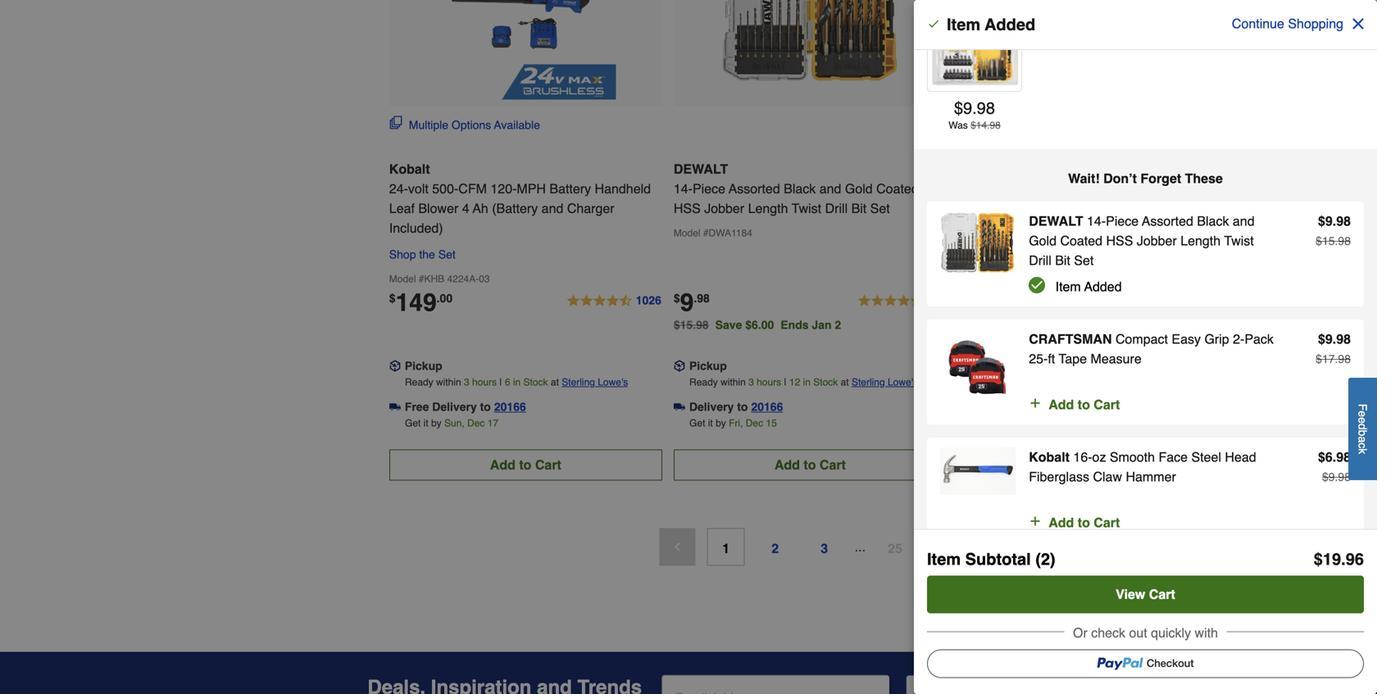 Task type: locate. For each thing, give the bounding box(es) containing it.
0 horizontal spatial assorted
[[729, 181, 780, 196]]

0 horizontal spatial #
[[419, 273, 424, 285]]

piece
[[693, 181, 726, 196], [1106, 214, 1139, 229]]

truck filled image left delivery to 20166
[[674, 401, 685, 413]]

model for model # khb 4224a-03
[[389, 273, 416, 285]]

delivery to 20166 get it by fri, dec 15
[[974, 400, 1068, 429]]

9 inside $ 6 . 98 $ 9 . 98
[[1329, 471, 1335, 484]]

by down delivery to 20166
[[716, 418, 726, 429]]

item added
[[947, 15, 1036, 34], [1056, 279, 1122, 294], [1019, 456, 1077, 469]]

2 ends from the left
[[1065, 318, 1093, 332]]

2 for $15.98 save $6.00 ends jan 2
[[835, 318, 841, 332]]

| up free delivery to 20166
[[500, 377, 502, 388]]

add
[[1049, 397, 1074, 412], [490, 457, 516, 473], [775, 457, 800, 473], [1049, 515, 1074, 530]]

and inside 14-piece assorted black and gold coated hss jobber length twist drill bit set
[[1233, 214, 1255, 229]]

truck filled image left free
[[389, 401, 401, 413]]

fri, down ready within
[[1013, 418, 1028, 429]]

1 horizontal spatial drill
[[1029, 253, 1052, 268]]

2 stock from the left
[[813, 377, 838, 388]]

kobalt inside kobalt 24-volt 500-cfm 120-mph battery handheld leaf blower 4 ah (battery and charger included)
[[389, 161, 430, 177]]

coated left tough on the top of page
[[876, 181, 919, 196]]

1 plus image from the top
[[1029, 395, 1042, 412]]

4.5 stars image
[[566, 291, 662, 311], [857, 291, 947, 311], [1142, 291, 1231, 311]]

4.5 stars image containing 504
[[857, 291, 947, 311]]

dec down delivery to 20166
[[746, 418, 763, 429]]

1 vertical spatial gold
[[1029, 233, 1057, 248]]

1 by from the left
[[431, 418, 442, 429]]

2 jan from the left
[[1096, 318, 1116, 332]]

1 in from the left
[[513, 377, 521, 388]]

truck filled image
[[389, 401, 401, 413], [674, 401, 685, 413]]

2 e from the top
[[1356, 417, 1369, 424]]

. for $ 9 . 98 $ 15 . 98
[[1333, 214, 1336, 229]]

1 horizontal spatial in
[[803, 377, 811, 388]]

1 within from the left
[[436, 377, 461, 388]]

1 get from the left
[[405, 418, 421, 429]]

2 right 1
[[772, 541, 779, 556]]

at for free delivery to 20166
[[551, 377, 559, 388]]

# down tough on the top of page
[[988, 208, 993, 219]]

truck filled image for free
[[389, 401, 401, 413]]

added up fiberglass at the right of the page
[[1044, 456, 1077, 469]]

0 horizontal spatial model
[[389, 273, 416, 285]]

$15.98 save $6.00 ends jan 2
[[674, 318, 841, 332]]

e up b
[[1356, 417, 1369, 424]]

3 it from the left
[[993, 418, 998, 429]]

within down 25-
[[1005, 377, 1030, 388]]

model for model # dwa1184
[[674, 227, 701, 239]]

3 within from the left
[[1005, 377, 1030, 388]]

and
[[820, 181, 841, 196], [542, 201, 564, 216], [1233, 214, 1255, 229]]

within
[[436, 377, 461, 388], [721, 377, 746, 388], [1005, 377, 1030, 388]]

model down tough on the top of page
[[958, 208, 985, 219]]

in up free delivery to 20166
[[513, 377, 521, 388]]

grip left 2-
[[1205, 332, 1229, 347]]

jobber up dwa1184
[[704, 201, 744, 216]]

e up the d
[[1356, 411, 1369, 417]]

add to cart button
[[1029, 395, 1120, 415], [389, 450, 662, 481], [674, 450, 947, 481], [1029, 513, 1120, 533]]

model # khb 4224a-03
[[389, 273, 490, 285]]

3 get from the left
[[974, 418, 990, 429]]

1 horizontal spatial by
[[716, 418, 726, 429]]

. for $ 19 . 96
[[1341, 550, 1346, 569]]

added up 'savings save $5.00' element
[[1084, 279, 1122, 294]]

sterling lowe's button for delivery to 20166
[[852, 374, 918, 391]]

1 ready from the left
[[405, 377, 433, 388]]

1 horizontal spatial 14-
[[1087, 214, 1106, 229]]

product image left 25-
[[940, 330, 1016, 405]]

0 horizontal spatial sterling lowe's button
[[562, 374, 628, 391]]

drill inside 14-piece assorted black and gold coated hss jobber length twist drill bit set
[[1029, 253, 1052, 268]]

$ for $ 9 . 98 $ 15 . 98
[[1318, 214, 1325, 229]]

2 sterling lowe's button from the left
[[852, 374, 918, 391]]

1 horizontal spatial truck filled image
[[674, 401, 685, 413]]

kobalt up fiberglass at the right of the page
[[1029, 450, 1070, 465]]

0 horizontal spatial at
[[551, 377, 559, 388]]

2 horizontal spatial added
[[1084, 279, 1122, 294]]

20166 button for delivery to 20166
[[751, 399, 783, 415]]

3 by from the left
[[1000, 418, 1011, 429]]

1 horizontal spatial #
[[703, 227, 709, 239]]

sterling for delivery to 20166
[[852, 377, 885, 388]]

jobber down (30- on the right top of page
[[1137, 233, 1177, 248]]

0 horizontal spatial lowe's
[[598, 377, 628, 388]]

1 save from the left
[[715, 318, 742, 332]]

savings save $5.00 element
[[1000, 318, 1132, 332]]

pickup down $15.98
[[689, 359, 727, 372]]

1 vertical spatial kobalt
[[1029, 450, 1070, 465]]

2 in from the left
[[803, 377, 811, 388]]

hours left 12
[[757, 377, 781, 388]]

0 horizontal spatial hss
[[674, 201, 701, 216]]

coated inside 14-piece assorted black and gold coated hss jobber length twist drill bit set
[[1060, 233, 1103, 248]]

1 horizontal spatial 6
[[1325, 450, 1333, 465]]

0 horizontal spatial get
[[405, 418, 421, 429]]

1 horizontal spatial 20166
[[751, 400, 783, 413]]

. for $ 9 . 98
[[972, 99, 977, 118]]

20166 button up get it by fri, dec 15
[[751, 399, 783, 415]]

item right yes image at the right of the page
[[1019, 456, 1041, 469]]

2 up compact
[[1119, 318, 1126, 332]]

$ 9 . 98 $ 15 . 98
[[1316, 214, 1351, 248]]

jan
[[812, 318, 832, 332], [1096, 318, 1116, 332]]

2 sterling from the left
[[852, 377, 885, 388]]

assorted down (30- on the right top of page
[[1142, 214, 1194, 229]]

0 horizontal spatial pickup image
[[389, 360, 401, 372]]

1 horizontal spatial 4.5 stars image
[[857, 291, 947, 311]]

pickup for free
[[405, 359, 442, 372]]

get it by sun, dec 17
[[405, 418, 498, 429]]

2 ready from the left
[[689, 377, 718, 388]]

2 horizontal spatial it
[[993, 418, 998, 429]]

0 horizontal spatial 6
[[505, 377, 510, 388]]

pickup image down $15.98
[[674, 360, 685, 372]]

137
[[1211, 294, 1230, 307]]

2 20166 from the left
[[751, 400, 783, 413]]

3 for delivery
[[464, 377, 470, 388]]

3 4.5 stars image from the left
[[1142, 291, 1231, 311]]

1 horizontal spatial 20166 button
[[751, 399, 783, 415]]

dewalt up model # dwa1184
[[674, 161, 728, 177]]

within up free delivery to 20166
[[436, 377, 461, 388]]

item added up 'savings save $5.00' element
[[1056, 279, 1122, 294]]

0 horizontal spatial ready
[[405, 377, 433, 388]]

3 up delivery to 20166
[[749, 377, 754, 388]]

1 horizontal spatial lowe's
[[888, 377, 918, 388]]

length inside 14-piece assorted black and gold coated hss jobber length twist drill bit set
[[1181, 233, 1221, 248]]

1 horizontal spatial ends
[[1065, 318, 1093, 332]]

dewalt down screwdriver
[[1029, 214, 1083, 229]]

0 horizontal spatial added
[[985, 15, 1036, 34]]

1 pickup from the left
[[405, 359, 442, 372]]

1 20166 from the left
[[494, 400, 526, 413]]

delivery inside delivery to 20166 get it by fri, dec 15
[[974, 400, 1019, 413]]

save left $5.00
[[1000, 318, 1027, 332]]

1 horizontal spatial dewalt
[[1029, 214, 1083, 229]]

12
[[789, 377, 800, 388]]

2 fri, from the left
[[1013, 418, 1028, 429]]

1 vertical spatial item added
[[1056, 279, 1122, 294]]

| left 12
[[784, 377, 787, 388]]

2 plus image from the top
[[1029, 513, 1042, 530]]

ends jan 2 element right $6.00
[[781, 318, 848, 332]]

1 horizontal spatial kobalt
[[1029, 450, 1070, 465]]

dwa1184
[[709, 227, 752, 239]]

$14.98
[[958, 318, 993, 332]]

jobber inside 14-piece assorted black and gold coated hss jobber length twist drill bit set
[[1137, 233, 1177, 248]]

$ inside $ 9 .98
[[674, 292, 680, 305]]

dewalt inside dewalt 14-piece assorted black and gold coated hss jobber length twist drill bit set
[[674, 161, 728, 177]]

yes image
[[999, 456, 1012, 469]]

98
[[977, 99, 995, 118], [990, 120, 1001, 131], [1336, 214, 1351, 229], [1338, 234, 1351, 248], [1336, 332, 1351, 347], [1338, 353, 1351, 366], [1336, 450, 1351, 465], [1338, 471, 1351, 484]]

gold inside dewalt 14-piece assorted black and gold coated hss jobber length twist drill bit set
[[845, 181, 873, 196]]

19
[[1323, 550, 1341, 569]]

2 horizontal spatial get
[[974, 418, 990, 429]]

3 up free delivery to 20166
[[464, 377, 470, 388]]

2 4.5 stars image from the left
[[857, 291, 947, 311]]

e
[[1356, 411, 1369, 417], [1356, 417, 1369, 424]]

grip inside compact easy grip 2-pack 25-ft tape measure
[[1205, 332, 1229, 347]]

$ for $ 14 . 98
[[971, 120, 976, 131]]

jan up ready within 3 hours | 12 in stock at sterling lowe's
[[812, 318, 832, 332]]

lowe's
[[598, 377, 628, 388], [888, 377, 918, 388]]

save left $6.00
[[715, 318, 742, 332]]

. for $ 6 . 98 $ 9 . 98
[[1333, 450, 1336, 465]]

cart
[[1094, 397, 1120, 412], [535, 457, 561, 473], [820, 457, 846, 473], [1094, 515, 1120, 530], [1149, 587, 1175, 602]]

0 horizontal spatial twist
[[792, 201, 822, 216]]

stock for delivery to 20166
[[813, 377, 838, 388]]

1026 button
[[566, 291, 662, 311]]

1 sterling lowe's button from the left
[[562, 374, 628, 391]]

1 truck filled image from the left
[[389, 401, 401, 413]]

1 hours from the left
[[472, 377, 497, 388]]

drill
[[825, 201, 848, 216], [1029, 253, 1052, 268]]

2 by from the left
[[716, 418, 726, 429]]

1 horizontal spatial black
[[1197, 214, 1229, 229]]

. for $ 9 . 98 $ 17 . 98
[[1333, 332, 1336, 347]]

free delivery to 20166
[[405, 400, 526, 413]]

2 horizontal spatial 2
[[1119, 318, 1126, 332]]

1 horizontal spatial jobber
[[1137, 233, 1177, 248]]

it down ready within
[[993, 418, 998, 429]]

1 horizontal spatial get
[[689, 418, 705, 429]]

$ 6 . 98 $ 9 . 98
[[1318, 450, 1351, 484]]

1 pickup image from the left
[[389, 360, 401, 372]]

0 vertical spatial kobalt
[[389, 161, 430, 177]]

6
[[505, 377, 510, 388], [1325, 450, 1333, 465]]

product image
[[931, 0, 1020, 86], [940, 212, 1016, 273], [940, 330, 1016, 405], [940, 448, 1016, 495]]

jan for $15.98 save $6.00 ends jan 2
[[812, 318, 832, 332]]

ah
[[473, 201, 488, 216]]

get down free
[[405, 418, 421, 429]]

$ inside $ 149 .00
[[389, 292, 396, 305]]

0 vertical spatial gold
[[845, 181, 873, 196]]

6 up free delivery to 20166
[[505, 377, 510, 388]]

subtotal
[[965, 550, 1031, 569]]

1 horizontal spatial stock
[[813, 377, 838, 388]]

view cart
[[1116, 587, 1175, 602]]

bit inside 14-piece assorted black and gold coated hss jobber length twist drill bit set
[[1055, 253, 1071, 268]]

by left sun,
[[431, 418, 442, 429]]

1 dec from the left
[[467, 418, 485, 429]]

0 horizontal spatial truck filled image
[[389, 401, 401, 413]]

0 horizontal spatial 20166
[[494, 400, 526, 413]]

0 vertical spatial assorted
[[729, 181, 780, 196]]

20166 button down ft
[[1036, 399, 1068, 415]]

(30-
[[1141, 181, 1165, 196]]

17 for 98
[[1322, 353, 1335, 366]]

2 hours from the left
[[757, 377, 781, 388]]

item
[[947, 15, 981, 34], [1056, 279, 1081, 294], [1019, 456, 1041, 469], [927, 550, 961, 569]]

ready for delivery
[[689, 377, 718, 388]]

bit
[[1099, 181, 1114, 196], [851, 201, 867, 216], [1055, 253, 1071, 268]]

1 fri, from the left
[[729, 418, 743, 429]]

item added right checkmark icon
[[947, 15, 1036, 34]]

kobalt up volt
[[389, 161, 430, 177]]

1 vertical spatial drill
[[1029, 253, 1052, 268]]

set
[[1118, 181, 1138, 196], [870, 201, 890, 216], [438, 248, 456, 261], [1074, 253, 1094, 268]]

added right checkmark icon
[[985, 15, 1036, 34]]

ends for $5.00
[[1065, 318, 1093, 332]]

save for save $5.00
[[1000, 318, 1027, 332]]

by up yes image at the right of the page
[[1000, 418, 1011, 429]]

pickup image for delivery
[[674, 360, 685, 372]]

# up actual price $149.00 "element"
[[419, 273, 424, 285]]

20166 down ft
[[1036, 400, 1068, 413]]

piece up model # dwa1184
[[693, 181, 726, 196]]

2 pickup from the left
[[689, 359, 727, 372]]

15 for fri,
[[766, 418, 777, 429]]

length down the piece)
[[1181, 233, 1221, 248]]

1 sterling from the left
[[562, 377, 595, 388]]

savings save $6.00 element
[[715, 318, 848, 332]]

dewalt for dewalt
[[1029, 214, 1083, 229]]

pickup image
[[389, 360, 401, 372], [674, 360, 685, 372]]

2 vertical spatial model
[[389, 273, 416, 285]]

in right 12
[[803, 377, 811, 388]]

0 vertical spatial 14-
[[674, 181, 693, 196]]

product image down delivery to 20166 get it by fri, dec 15
[[940, 448, 1016, 495]]

1 stock from the left
[[523, 377, 548, 388]]

dec down ready within
[[1030, 418, 1048, 429]]

2 dec from the left
[[746, 418, 763, 429]]

model for model # dwa30setlw
[[958, 208, 985, 219]]

lowe's for delivery to 20166
[[888, 377, 918, 388]]

lowe's down 1026 button
[[598, 377, 628, 388]]

product image for craftsman
[[940, 330, 1016, 405]]

2 vertical spatial #
[[419, 273, 424, 285]]

piece down the don't
[[1106, 214, 1139, 229]]

1 lowe's from the left
[[598, 377, 628, 388]]

form
[[662, 675, 1010, 694]]

4.5 stars image containing 1026
[[566, 291, 662, 311]]

2 | from the left
[[784, 377, 787, 388]]

2 at from the left
[[841, 377, 849, 388]]

1 vertical spatial black
[[1197, 214, 1229, 229]]

dec down free delivery to 20166
[[467, 418, 485, 429]]

2 horizontal spatial delivery
[[974, 400, 1019, 413]]

item added up fiberglass at the right of the page
[[1019, 456, 1077, 469]]

1 horizontal spatial fri,
[[1013, 418, 1028, 429]]

save
[[715, 318, 742, 332], [1000, 318, 1027, 332]]

quickly
[[1151, 625, 1191, 641]]

1 vertical spatial bit
[[851, 201, 867, 216]]

check
[[1091, 625, 1126, 641]]

2 up ready within 3 hours | 12 in stock at sterling lowe's
[[835, 318, 841, 332]]

1 delivery from the left
[[432, 400, 477, 413]]

0 horizontal spatial 4.5 stars image
[[566, 291, 662, 311]]

0 horizontal spatial grip
[[998, 181, 1022, 196]]

2 lowe's from the left
[[888, 377, 918, 388]]

ends jan 2 element for $15.98 save $6.00 ends jan 2
[[781, 318, 848, 332]]

1 20166 button from the left
[[494, 399, 526, 415]]

14- up model # dwa1184
[[674, 181, 693, 196]]

1 horizontal spatial ends jan 2 element
[[1065, 318, 1132, 332]]

# up .98
[[703, 227, 709, 239]]

2 horizontal spatial bit
[[1099, 181, 1114, 196]]

25
[[888, 541, 903, 556]]

f e e d b a c k button
[[1349, 378, 1377, 481]]

gold inside 14-piece assorted black and gold coated hss jobber length twist drill bit set
[[1029, 233, 1057, 248]]

pickup up free
[[405, 359, 442, 372]]

9 inside $ 9 . 98 $ 17 . 98
[[1325, 332, 1333, 347]]

20166 button down ready within 3 hours | 6 in stock at sterling lowe's
[[494, 399, 526, 415]]

get it by fri, dec 15
[[689, 418, 777, 429]]

1 vertical spatial dewalt
[[1029, 214, 1083, 229]]

17 inside $ 9 . 98 $ 17 . 98
[[1322, 353, 1335, 366]]

0 horizontal spatial hours
[[472, 377, 497, 388]]

1 it from the left
[[424, 418, 428, 429]]

it down free
[[424, 418, 428, 429]]

these
[[1185, 171, 1223, 186]]

pickup image down 149
[[389, 360, 401, 372]]

actual price $149.00 element
[[389, 288, 453, 317]]

pickup image for free
[[389, 360, 401, 372]]

in for delivery to 20166
[[803, 377, 811, 388]]

0 vertical spatial plus image
[[1029, 395, 1042, 412]]

$
[[954, 99, 963, 118], [971, 120, 976, 131], [1318, 214, 1325, 229], [1316, 234, 1322, 248], [389, 292, 396, 305], [674, 292, 680, 305], [1318, 332, 1325, 347], [1316, 353, 1322, 366], [1318, 450, 1325, 465], [1322, 471, 1329, 484], [1314, 550, 1323, 569]]

fri, down delivery to 20166
[[729, 418, 743, 429]]

stock
[[523, 377, 548, 388], [813, 377, 838, 388]]

assorted inside dewalt 14-piece assorted black and gold coated hss jobber length twist drill bit set
[[729, 181, 780, 196]]

stock right 12
[[813, 377, 838, 388]]

pickup up ready within
[[974, 359, 1011, 372]]

2 save from the left
[[1000, 318, 1027, 332]]

3
[[464, 377, 470, 388], [749, 377, 754, 388], [821, 541, 828, 556]]

1 horizontal spatial length
[[1181, 233, 1221, 248]]

6 left k
[[1325, 450, 1333, 465]]

2 ends jan 2 element from the left
[[1065, 318, 1132, 332]]

1 4.5 stars image from the left
[[566, 291, 662, 311]]

grip
[[998, 181, 1022, 196], [1205, 332, 1229, 347]]

ends jan 2 element
[[781, 318, 848, 332], [1065, 318, 1132, 332]]

1 vertical spatial 14-
[[1087, 214, 1106, 229]]

1 horizontal spatial 15
[[1051, 418, 1061, 429]]

0 vertical spatial bit
[[1099, 181, 1114, 196]]

2 pickup image from the left
[[674, 360, 685, 372]]

3 dec from the left
[[1030, 418, 1048, 429]]

was
[[949, 120, 968, 131]]

1 horizontal spatial jan
[[1096, 318, 1116, 332]]

jan for $14.98 save $5.00 ends jan 2
[[1096, 318, 1116, 332]]

1 horizontal spatial gold
[[1029, 233, 1057, 248]]

2 horizontal spatial 3
[[821, 541, 828, 556]]

0 horizontal spatial drill
[[825, 201, 848, 216]]

0 vertical spatial 6
[[505, 377, 510, 388]]

lowe's down 504 button
[[888, 377, 918, 388]]

$ 149 .00
[[389, 288, 453, 317]]

ready for free
[[405, 377, 433, 388]]

4.5 stars image containing 137
[[1142, 291, 1231, 311]]

it for delivery
[[708, 418, 713, 429]]

1 ends from the left
[[781, 318, 809, 332]]

$ for $ 9 . 98
[[954, 99, 963, 118]]

0 vertical spatial twist
[[792, 201, 822, 216]]

sterling lowe's button for free delivery to 20166
[[562, 374, 628, 391]]

2 horizontal spatial 15
[[1322, 234, 1335, 248]]

delivery up get it by fri, dec 15
[[689, 400, 734, 413]]

0 horizontal spatial in
[[513, 377, 521, 388]]

ready up free
[[405, 377, 433, 388]]

1 horizontal spatial bit
[[1055, 253, 1071, 268]]

hammer
[[1126, 469, 1176, 484]]

4.5 stars image for 9
[[857, 291, 947, 311]]

0 vertical spatial jobber
[[704, 201, 744, 216]]

2 within from the left
[[721, 377, 746, 388]]

view cart button
[[927, 576, 1364, 614]]

2 20166 button from the left
[[751, 399, 783, 415]]

3 delivery from the left
[[974, 400, 1019, 413]]

delivery down ready within
[[974, 400, 1019, 413]]

product image down tough on the top of page
[[940, 212, 1016, 273]]

2 truck filled image from the left
[[674, 401, 685, 413]]

2 horizontal spatial by
[[1000, 418, 1011, 429]]

20166 button for free delivery to 20166
[[494, 399, 526, 415]]

add down get it by fri, dec 15
[[775, 457, 800, 473]]

b
[[1356, 430, 1369, 437]]

2 delivery from the left
[[689, 400, 734, 413]]

sun,
[[444, 418, 465, 429]]

twist
[[792, 201, 822, 216], [1224, 233, 1254, 248]]

product image for kobalt
[[940, 448, 1016, 495]]

0 horizontal spatial dec
[[467, 418, 485, 429]]

2 vertical spatial bit
[[1055, 253, 1071, 268]]

model
[[958, 208, 985, 219], [674, 227, 701, 239], [389, 273, 416, 285]]

plus image up (2)
[[1029, 513, 1042, 530]]

$ for $ 9 .98
[[674, 292, 680, 305]]

gold
[[845, 181, 873, 196], [1029, 233, 1057, 248]]

15 inside $ 9 . 98 $ 15 . 98
[[1322, 234, 1335, 248]]

1 horizontal spatial and
[[820, 181, 841, 196]]

k
[[1356, 449, 1369, 454]]

model # dwa30setlw
[[958, 208, 1060, 219]]

1 horizontal spatial 3
[[749, 377, 754, 388]]

1 horizontal spatial pickup image
[[674, 360, 685, 372]]

2 horizontal spatial 20166 button
[[1036, 399, 1068, 415]]

within for delivery
[[436, 377, 461, 388]]

1 | from the left
[[500, 377, 502, 388]]

2 horizontal spatial ready
[[974, 377, 1002, 388]]

out
[[1129, 625, 1147, 641]]

get for delivery
[[689, 418, 705, 429]]

0 horizontal spatial 14-
[[674, 181, 693, 196]]

hours
[[472, 377, 497, 388], [757, 377, 781, 388]]

dec for to
[[467, 418, 485, 429]]

1 ends jan 2 element from the left
[[781, 318, 848, 332]]

hours for to
[[472, 377, 497, 388]]

sterling
[[562, 377, 595, 388], [852, 377, 885, 388]]

ready up delivery to 20166
[[689, 377, 718, 388]]

1 horizontal spatial piece
[[1106, 214, 1139, 229]]

shop the set
[[389, 248, 456, 261]]

get down ready within
[[974, 418, 990, 429]]

length up dwa1184
[[748, 201, 788, 216]]

ends up craftsman
[[1065, 318, 1093, 332]]

stock up free delivery to 20166
[[523, 377, 548, 388]]

9 inside $ 9 . 98 $ 15 . 98
[[1325, 214, 1333, 229]]

2 horizontal spatial 20166
[[1036, 400, 1068, 413]]

jan up measure
[[1096, 318, 1116, 332]]

1 jan from the left
[[812, 318, 832, 332]]

add down ft
[[1049, 397, 1074, 412]]

0 horizontal spatial length
[[748, 201, 788, 216]]

ready up delivery to 20166 get it by fri, dec 15
[[974, 377, 1002, 388]]

c
[[1356, 443, 1369, 449]]

1 at from the left
[[551, 377, 559, 388]]

1 vertical spatial grip
[[1205, 332, 1229, 347]]

504
[[927, 294, 946, 307]]

$ for $ 19 . 96
[[1314, 550, 1323, 569]]

1 horizontal spatial pickup
[[689, 359, 727, 372]]

black inside dewalt 14-piece assorted black and gold coated hss jobber length twist drill bit set
[[784, 181, 816, 196]]

3 left the ...
[[821, 541, 828, 556]]

0 vertical spatial length
[[748, 201, 788, 216]]

0 horizontal spatial coated
[[876, 181, 919, 196]]

black
[[784, 181, 816, 196], [1197, 214, 1229, 229]]

at for delivery to 20166
[[841, 377, 849, 388]]

1 e from the top
[[1356, 411, 1369, 417]]

0 horizontal spatial 2
[[772, 541, 779, 556]]

2 get from the left
[[689, 418, 705, 429]]

1 vertical spatial plus image
[[1029, 513, 1042, 530]]

plus image down ready within
[[1029, 395, 1042, 412]]

1 horizontal spatial twist
[[1224, 233, 1254, 248]]

kobalt for kobalt 24-volt 500-cfm 120-mph battery handheld leaf blower 4 ah (battery and charger included)
[[389, 161, 430, 177]]

it down delivery to 20166
[[708, 418, 713, 429]]

length
[[748, 201, 788, 216], [1181, 233, 1221, 248]]

jobber inside dewalt 14-piece assorted black and gold coated hss jobber length twist drill bit set
[[704, 201, 744, 216]]

twist inside dewalt 14-piece assorted black and gold coated hss jobber length twist drill bit set
[[792, 201, 822, 216]]

plus image
[[1029, 395, 1042, 412], [1029, 513, 1042, 530]]

17
[[1322, 353, 1335, 366], [488, 418, 498, 429]]

bit inside "link"
[[1099, 181, 1114, 196]]

coated down tough grip screwdriver bit set (30-piece) on the right top
[[1060, 233, 1103, 248]]

assorted up dwa1184
[[729, 181, 780, 196]]

save for save $6.00
[[715, 318, 742, 332]]

by for delivery
[[716, 418, 726, 429]]

$ for $ 149 .00
[[389, 292, 396, 305]]

1 vertical spatial 17
[[488, 418, 498, 429]]

charger
[[567, 201, 615, 216]]

khb
[[424, 273, 444, 285]]

ends jan 2 element up craftsman
[[1065, 318, 1132, 332]]

20166 inside delivery to 20166 get it by fri, dec 15
[[1036, 400, 1068, 413]]

1 vertical spatial model
[[674, 227, 701, 239]]

0 vertical spatial grip
[[998, 181, 1022, 196]]

20166 down ready within 3 hours | 6 in stock at sterling lowe's
[[494, 400, 526, 413]]

1 horizontal spatial 2
[[835, 318, 841, 332]]

dewalt for dewalt 14-piece assorted black and gold coated hss jobber length twist drill bit set
[[674, 161, 728, 177]]

0 horizontal spatial jobber
[[704, 201, 744, 216]]

2 it from the left
[[708, 418, 713, 429]]

3 20166 from the left
[[1036, 400, 1068, 413]]

length inside dewalt 14-piece assorted black and gold coated hss jobber length twist drill bit set
[[748, 201, 788, 216]]

grip up the model # dwa30setlw
[[998, 181, 1022, 196]]

1 vertical spatial coated
[[1060, 233, 1103, 248]]

20166 up get it by fri, dec 15
[[751, 400, 783, 413]]

0 vertical spatial coated
[[876, 181, 919, 196]]

2 horizontal spatial #
[[988, 208, 993, 219]]



Task type: describe. For each thing, give the bounding box(es) containing it.
96
[[1346, 550, 1364, 569]]

dec inside delivery to 20166 get it by fri, dec 15
[[1030, 418, 1048, 429]]

9 for $ 9 .98
[[680, 288, 694, 317]]

ends jan 2 element for $14.98 save $5.00 ends jan 2
[[1065, 318, 1132, 332]]

ready within 3 hours | 12 in stock at sterling lowe's
[[689, 377, 918, 388]]

2 for $14.98 save $5.00 ends jan 2
[[1119, 318, 1126, 332]]

ft
[[1048, 351, 1055, 366]]

f
[[1356, 404, 1369, 411]]

don't
[[1104, 171, 1137, 186]]

black inside 14-piece assorted black and gold coated hss jobber length twist drill bit set
[[1197, 214, 1229, 229]]

claw
[[1093, 469, 1122, 484]]

multiple
[[409, 118, 448, 131]]

$ 14 . 98
[[971, 120, 1001, 131]]

9 for $ 9 . 98
[[963, 99, 972, 118]]

ends for $6.00
[[781, 318, 809, 332]]

$14.98 save $5.00 ends jan 2
[[958, 318, 1126, 332]]

120-
[[491, 181, 517, 196]]

3 pickup from the left
[[974, 359, 1011, 372]]

| for to
[[500, 377, 502, 388]]

compact easy grip 2-pack 25-ft tape measure
[[1029, 332, 1274, 366]]

$ for $ 6 . 98 $ 9 . 98
[[1318, 450, 1325, 465]]

piece inside 14-piece assorted black and gold coated hss jobber length twist drill bit set
[[1106, 214, 1139, 229]]

product image for dewalt
[[940, 212, 1016, 273]]

plus image for compact easy grip 2-pack 25-ft tape measure
[[1029, 395, 1042, 412]]

3 link
[[806, 528, 843, 566]]

tough
[[958, 181, 994, 196]]

item subtotal (2)
[[927, 550, 1056, 569]]

leaf
[[389, 201, 415, 216]]

shopping
[[1288, 16, 1344, 31]]

delivery for delivery to 20166
[[689, 400, 734, 413]]

3 20166 button from the left
[[1036, 399, 1068, 415]]

face
[[1159, 450, 1188, 465]]

twist inside 14-piece assorted black and gold coated hss jobber length twist drill bit set
[[1224, 233, 1254, 248]]

.98
[[694, 292, 710, 305]]

set inside 14-piece assorted black and gold coated hss jobber length twist drill bit set
[[1074, 253, 1094, 268]]

1026
[[636, 294, 661, 307]]

15 inside delivery to 20166 get it by fri, dec 15
[[1051, 418, 1061, 429]]

forget
[[1141, 171, 1181, 186]]

free
[[405, 400, 429, 413]]

continue
[[1232, 16, 1285, 31]]

| for 20166
[[784, 377, 787, 388]]

14-piece assorted black and gold coated hss jobber length twist drill bit set
[[1029, 214, 1255, 268]]

(battery
[[492, 201, 538, 216]]

with
[[1195, 625, 1218, 641]]

view
[[1116, 587, 1146, 602]]

item right 25
[[927, 550, 961, 569]]

4224a-
[[447, 273, 479, 285]]

3 for to
[[749, 377, 754, 388]]

delivery to 20166
[[689, 400, 783, 413]]

continue shopping
[[1232, 16, 1344, 31]]

oz
[[1092, 450, 1106, 465]]

4
[[462, 201, 469, 216]]

it for free
[[424, 418, 428, 429]]

14- inside dewalt 14-piece assorted black and gold coated hss jobber length twist drill bit set
[[674, 181, 693, 196]]

3 ready from the left
[[974, 377, 1002, 388]]

fiberglass
[[1029, 469, 1089, 484]]

cfm
[[458, 181, 487, 196]]

a
[[1356, 437, 1369, 443]]

set inside "link"
[[1118, 181, 1138, 196]]

the
[[419, 248, 435, 261]]

0 vertical spatial added
[[985, 15, 1036, 34]]

tape
[[1059, 351, 1087, 366]]

ready within
[[974, 377, 1033, 388]]

hours for 20166
[[757, 377, 781, 388]]

multiple options available
[[409, 118, 540, 131]]

kobalt 24-volt 500-cfm 120-mph battery handheld leaf blower 4 ah (battery and charger included)
[[389, 161, 651, 236]]

included)
[[389, 220, 443, 236]]

137 button
[[1142, 291, 1231, 311]]

actual price $9.98 element
[[674, 288, 710, 317]]

screwdriver
[[1026, 181, 1095, 196]]

tough grip screwdriver bit set (30-piece) link
[[958, 161, 1231, 199]]

$ 9 . 98 $ 17 . 98
[[1316, 332, 1351, 366]]

$ 9 . 98
[[954, 99, 995, 118]]

dec for 20166
[[746, 418, 763, 429]]

by for free
[[431, 418, 442, 429]]

(2)
[[1036, 550, 1056, 569]]

15 for 98
[[1322, 234, 1335, 248]]

. for $ 14 . 98
[[987, 120, 990, 131]]

9 for $ 9 . 98 $ 15 . 98
[[1325, 214, 1333, 229]]

# for dwa30setlw
[[988, 208, 993, 219]]

bit inside dewalt 14-piece assorted black and gold coated hss jobber length twist drill bit set
[[851, 201, 867, 216]]

2-
[[1233, 332, 1245, 347]]

battery
[[550, 181, 591, 196]]

easy
[[1172, 332, 1201, 347]]

head
[[1225, 450, 1256, 465]]

2 vertical spatial item added
[[1019, 456, 1077, 469]]

get for free
[[405, 418, 421, 429]]

to inside delivery to 20166 get it by fri, dec 15
[[1022, 400, 1033, 413]]

it inside delivery to 20166 get it by fri, dec 15
[[993, 418, 998, 429]]

product image up $ 9 . 98
[[931, 0, 1020, 86]]

25-
[[1029, 351, 1048, 366]]

sterling for free delivery to 20166
[[562, 377, 595, 388]]

hss inside 14-piece assorted black and gold coated hss jobber length twist drill bit set
[[1106, 233, 1133, 248]]

in for free delivery to 20166
[[513, 377, 521, 388]]

close image
[[1350, 16, 1367, 32]]

get inside delivery to 20166 get it by fri, dec 15
[[974, 418, 990, 429]]

16-
[[1073, 450, 1092, 465]]

fri, inside delivery to 20166 get it by fri, dec 15
[[1013, 418, 1028, 429]]

14- inside 14-piece assorted black and gold coated hss jobber length twist drill bit set
[[1087, 214, 1106, 229]]

and inside dewalt 14-piece assorted black and gold coated hss jobber length twist drill bit set
[[820, 181, 841, 196]]

and inside kobalt 24-volt 500-cfm 120-mph battery handheld leaf blower 4 ah (battery and charger included)
[[542, 201, 564, 216]]

delivery for delivery to 20166 get it by fri, dec 15
[[974, 400, 1019, 413]]

plus image for 16-oz smooth face steel head fiberglass claw hammer
[[1029, 513, 1042, 530]]

model # dwa1184
[[674, 227, 752, 239]]

ready within 3 hours | 6 in stock at sterling lowe's
[[405, 377, 628, 388]]

handheld
[[595, 181, 651, 196]]

chat invite button image
[[1303, 633, 1353, 683]]

500-
[[432, 181, 458, 196]]

within for to
[[721, 377, 746, 388]]

24-
[[389, 181, 408, 196]]

compact
[[1116, 332, 1168, 347]]

grip inside "link"
[[998, 181, 1022, 196]]

pickup for delivery
[[689, 359, 727, 372]]

add up (2)
[[1049, 515, 1074, 530]]

available
[[494, 118, 540, 131]]

by inside delivery to 20166 get it by fri, dec 15
[[1000, 418, 1011, 429]]

smooth
[[1110, 450, 1155, 465]]

mph
[[517, 181, 546, 196]]

25 link
[[877, 529, 913, 565]]

504 button
[[857, 291, 947, 311]]

1 vertical spatial added
[[1084, 279, 1122, 294]]

shop the set link
[[389, 245, 456, 264]]

item right checkmark icon
[[947, 15, 981, 34]]

was price $14.98 element
[[958, 314, 1000, 332]]

hss inside dewalt 14-piece assorted black and gold coated hss jobber length twist drill bit set
[[674, 201, 701, 216]]

$6.00
[[745, 318, 774, 332]]

truck filled image for delivery
[[674, 401, 685, 413]]

kobalt for kobalt
[[1029, 450, 1070, 465]]

stock for free delivery to 20166
[[523, 377, 548, 388]]

dewalt 14-piece assorted black and gold coated hss jobber length twist drill bit set
[[674, 161, 919, 216]]

arrow left image
[[671, 541, 684, 554]]

$15.98
[[674, 318, 709, 332]]

craftsman
[[1029, 332, 1112, 347]]

17 for sun,
[[488, 418, 498, 429]]

0 vertical spatial item added
[[947, 15, 1036, 34]]

piece)
[[1165, 181, 1202, 196]]

measure
[[1091, 351, 1142, 366]]

4.5 stars image for 149
[[566, 291, 662, 311]]

lowe's for free delivery to 20166
[[598, 377, 628, 388]]

# for dwa1184
[[703, 227, 709, 239]]

14
[[976, 120, 987, 131]]

multiple options available link
[[389, 116, 540, 133]]

20166 for delivery to 20166 get it by fri, dec 15
[[1036, 400, 1068, 413]]

or
[[1073, 625, 1088, 641]]

...
[[855, 540, 866, 555]]

6 inside $ 6 . 98 $ 9 . 98
[[1325, 450, 1333, 465]]

$ 19 . 96
[[1314, 550, 1364, 569]]

# for khb 4224a-03
[[419, 273, 424, 285]]

1 link
[[707, 528, 745, 566]]

steel
[[1192, 450, 1221, 465]]

piece inside dewalt 14-piece assorted black and gold coated hss jobber length twist drill bit set
[[693, 181, 726, 196]]

was price $15.98 element
[[674, 314, 715, 332]]

1
[[722, 541, 730, 556]]

coated inside dewalt 14-piece assorted black and gold coated hss jobber length twist drill bit set
[[876, 181, 919, 196]]

set inside dewalt 14-piece assorted black and gold coated hss jobber length twist drill bit set
[[870, 201, 890, 216]]

2 link
[[756, 528, 794, 566]]

dwa30setlw
[[993, 208, 1060, 219]]

add down get it by sun, dec 17
[[490, 457, 516, 473]]

cart inside button
[[1149, 587, 1175, 602]]

item right check circle filled icon
[[1056, 279, 1081, 294]]

assorted inside 14-piece assorted black and gold coated hss jobber length twist drill bit set
[[1142, 214, 1194, 229]]

shop
[[389, 248, 416, 261]]

20166 for delivery to 20166
[[751, 400, 783, 413]]

2 inside 2 link
[[772, 541, 779, 556]]

f e e d b a c k
[[1356, 404, 1369, 454]]

9 for $ 9 . 98 $ 17 . 98
[[1325, 332, 1333, 347]]

1 horizontal spatial added
[[1044, 456, 1077, 469]]

drill inside dewalt 14-piece assorted black and gold coated hss jobber length twist drill bit set
[[825, 201, 848, 216]]

$ for $ 9 . 98 $ 17 . 98
[[1318, 332, 1325, 347]]

tough grip screwdriver bit set (30-piece)
[[958, 181, 1202, 196]]

checkmark image
[[927, 17, 940, 30]]

pickup image
[[958, 360, 970, 372]]

03
[[479, 273, 490, 285]]

check circle filled image
[[1029, 277, 1045, 293]]

149
[[396, 288, 437, 317]]



Task type: vqa. For each thing, say whether or not it's contained in the screenshot.
third IT
yes



